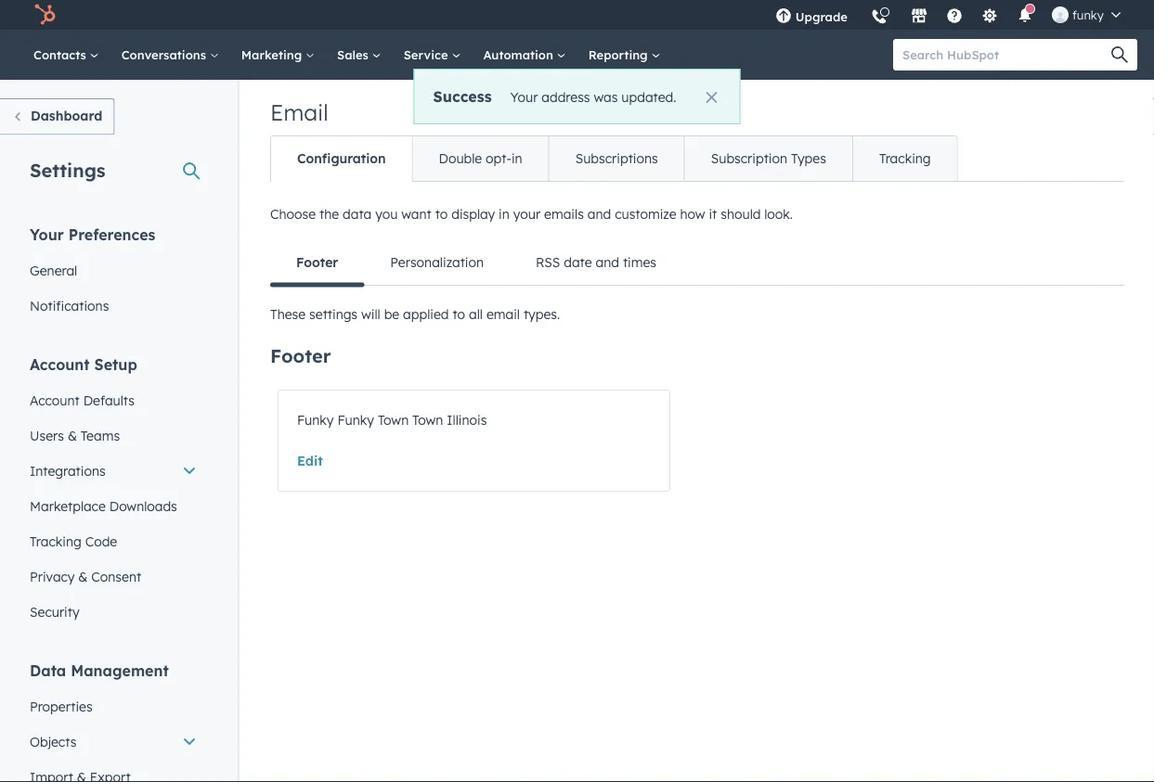 Task type: describe. For each thing, give the bounding box(es) containing it.
sales
[[337, 47, 372, 62]]

marketplace
[[30, 498, 106, 514]]

settings
[[30, 158, 105, 182]]

account for account setup
[[30, 355, 90, 374]]

properties
[[30, 699, 92, 715]]

marketplaces image
[[911, 8, 928, 25]]

funky funky town town illinois
[[297, 412, 487, 429]]

funky town image
[[1052, 7, 1069, 23]]

service link
[[393, 30, 472, 80]]

objects button
[[19, 725, 208, 760]]

your
[[513, 206, 541, 222]]

objects
[[30, 734, 77, 750]]

reporting link
[[577, 30, 672, 80]]

account defaults
[[30, 392, 135, 409]]

2 town from the left
[[412, 412, 443, 429]]

success alert
[[414, 69, 741, 124]]

calling icon button
[[864, 2, 895, 29]]

defaults
[[83, 392, 135, 409]]

double opt-in link
[[412, 137, 549, 181]]

notifications image
[[1017, 8, 1034, 25]]

subscription types
[[711, 150, 826, 167]]

calling icon image
[[871, 9, 888, 26]]

notifications button
[[1009, 0, 1041, 30]]

service
[[404, 47, 452, 62]]

help button
[[939, 0, 970, 30]]

search button
[[1102, 39, 1138, 71]]

illinois
[[447, 412, 487, 429]]

subscription
[[711, 150, 788, 167]]

0 horizontal spatial in
[[499, 206, 510, 222]]

automation link
[[472, 30, 577, 80]]

teams
[[81, 428, 120, 444]]

how
[[680, 206, 705, 222]]

customize
[[615, 206, 677, 222]]

the
[[319, 206, 339, 222]]

code
[[85, 534, 117, 550]]

0 vertical spatial and
[[588, 206, 611, 222]]

account setup
[[30, 355, 137, 374]]

will
[[361, 306, 381, 323]]

your address was updated.
[[510, 89, 677, 105]]

data management
[[30, 662, 169, 680]]

upgrade
[[796, 9, 848, 24]]

upgrade image
[[775, 8, 792, 25]]

privacy & consent link
[[19, 560, 208, 595]]

settings link
[[970, 0, 1009, 30]]

personalization
[[390, 254, 484, 271]]

contacts link
[[22, 30, 110, 80]]

notifications
[[30, 298, 109, 314]]

double
[[439, 150, 482, 167]]

Search HubSpot search field
[[893, 39, 1121, 71]]

& for privacy
[[78, 569, 88, 585]]

email
[[487, 306, 520, 323]]

2 funky from the left
[[338, 412, 374, 429]]

downloads
[[109, 498, 177, 514]]

should
[[721, 206, 761, 222]]

tracking link
[[852, 137, 957, 181]]

was
[[594, 89, 618, 105]]

your for your preferences
[[30, 225, 64, 244]]

configuration
[[297, 150, 386, 167]]

display
[[452, 206, 495, 222]]

your preferences element
[[19, 224, 208, 324]]

contacts
[[33, 47, 90, 62]]

subscriptions
[[575, 150, 658, 167]]

and inside "link"
[[596, 254, 619, 271]]

data
[[30, 662, 66, 680]]

notifications link
[[19, 288, 208, 324]]

hubspot link
[[22, 4, 70, 26]]

1 vertical spatial footer
[[270, 345, 331, 368]]

funky button
[[1041, 0, 1132, 30]]

privacy & consent
[[30, 569, 141, 585]]

marketing link
[[230, 30, 326, 80]]

subscriptions link
[[549, 137, 684, 181]]

conversations
[[121, 47, 210, 62]]

personalization link
[[364, 241, 510, 285]]

settings
[[309, 306, 358, 323]]

rss date and times link
[[510, 241, 683, 285]]

marketplace downloads
[[30, 498, 177, 514]]

all
[[469, 306, 483, 323]]

preferences
[[68, 225, 155, 244]]

edit
[[297, 453, 323, 469]]

edit button
[[297, 453, 323, 469]]

want
[[401, 206, 432, 222]]

marketplaces button
[[900, 0, 939, 30]]

address
[[542, 89, 590, 105]]

reporting
[[589, 47, 651, 62]]



Task type: locate. For each thing, give the bounding box(es) containing it.
general link
[[19, 253, 208, 288]]

in
[[512, 150, 523, 167], [499, 206, 510, 222]]

times
[[623, 254, 657, 271]]

hubspot image
[[33, 4, 56, 26]]

account inside the account defaults link
[[30, 392, 80, 409]]

and right date
[[596, 254, 619, 271]]

1 vertical spatial in
[[499, 206, 510, 222]]

0 vertical spatial account
[[30, 355, 90, 374]]

account up account defaults
[[30, 355, 90, 374]]

1 horizontal spatial tracking
[[879, 150, 931, 167]]

in left 'your'
[[499, 206, 510, 222]]

applied
[[403, 306, 449, 323]]

email
[[270, 98, 329, 126]]

0 vertical spatial &
[[68, 428, 77, 444]]

close image
[[706, 92, 717, 103]]

navigation down was
[[270, 136, 958, 182]]

navigation for choose the data you want to display in your emails and customize how it should look.
[[270, 241, 1125, 287]]

conversations link
[[110, 30, 230, 80]]

be
[[384, 306, 400, 323]]

search image
[[1112, 46, 1128, 63]]

updated.
[[622, 89, 677, 105]]

help image
[[946, 8, 963, 25]]

1 vertical spatial and
[[596, 254, 619, 271]]

navigation containing configuration
[[270, 136, 958, 182]]

properties link
[[19, 690, 208, 725]]

tracking
[[879, 150, 931, 167], [30, 534, 82, 550]]

dashboard
[[31, 108, 102, 124]]

choose the data you want to display in your emails and customize how it should look.
[[270, 206, 793, 222]]

account setup element
[[19, 354, 208, 630]]

in up 'your'
[[512, 150, 523, 167]]

these
[[270, 306, 306, 323]]

1 vertical spatial to
[[453, 306, 465, 323]]

0 horizontal spatial your
[[30, 225, 64, 244]]

footer
[[296, 254, 338, 271], [270, 345, 331, 368]]

0 horizontal spatial tracking
[[30, 534, 82, 550]]

your left 'address'
[[510, 89, 538, 105]]

security
[[30, 604, 80, 620]]

1 vertical spatial tracking
[[30, 534, 82, 550]]

0 vertical spatial in
[[512, 150, 523, 167]]

management
[[71, 662, 169, 680]]

users & teams
[[30, 428, 120, 444]]

and
[[588, 206, 611, 222], [596, 254, 619, 271]]

subscription types link
[[684, 137, 852, 181]]

marketplace downloads link
[[19, 489, 208, 524]]

date
[[564, 254, 592, 271]]

users & teams link
[[19, 418, 208, 454]]

& right privacy in the left bottom of the page
[[78, 569, 88, 585]]

navigation containing footer
[[270, 241, 1125, 287]]

emails
[[544, 206, 584, 222]]

setup
[[94, 355, 137, 374]]

your inside success alert
[[510, 89, 538, 105]]

0 horizontal spatial funky
[[297, 412, 334, 429]]

tracking for tracking code
[[30, 534, 82, 550]]

general
[[30, 262, 77, 279]]

opt-
[[486, 150, 512, 167]]

menu containing funky
[[764, 0, 1132, 37]]

types.
[[524, 306, 560, 323]]

1 horizontal spatial your
[[510, 89, 538, 105]]

double opt-in
[[439, 150, 523, 167]]

menu
[[764, 0, 1132, 37]]

0 vertical spatial tracking
[[879, 150, 931, 167]]

data
[[343, 206, 372, 222]]

navigation down how
[[270, 241, 1125, 287]]

integrations
[[30, 463, 106, 479]]

1 vertical spatial navigation
[[270, 241, 1125, 287]]

2 navigation from the top
[[270, 241, 1125, 287]]

integrations button
[[19, 454, 208, 489]]

account for account defaults
[[30, 392, 80, 409]]

to right want
[[435, 206, 448, 222]]

1 horizontal spatial &
[[78, 569, 88, 585]]

0 horizontal spatial town
[[378, 412, 409, 429]]

to
[[435, 206, 448, 222], [453, 306, 465, 323]]

to for want
[[435, 206, 448, 222]]

1 navigation from the top
[[270, 136, 958, 182]]

in inside navigation
[[512, 150, 523, 167]]

1 funky from the left
[[297, 412, 334, 429]]

0 vertical spatial navigation
[[270, 136, 958, 182]]

tracking inside account setup element
[[30, 534, 82, 550]]

privacy
[[30, 569, 75, 585]]

your
[[510, 89, 538, 105], [30, 225, 64, 244]]

0 vertical spatial your
[[510, 89, 538, 105]]

town
[[378, 412, 409, 429], [412, 412, 443, 429]]

tracking code link
[[19, 524, 208, 560]]

your preferences
[[30, 225, 155, 244]]

funky
[[297, 412, 334, 429], [338, 412, 374, 429]]

2 account from the top
[[30, 392, 80, 409]]

0 vertical spatial to
[[435, 206, 448, 222]]

rss date and times
[[536, 254, 657, 271]]

1 horizontal spatial to
[[453, 306, 465, 323]]

footer link
[[270, 241, 364, 287]]

automation
[[483, 47, 557, 62]]

1 vertical spatial account
[[30, 392, 80, 409]]

account defaults link
[[19, 383, 208, 418]]

tracking for tracking
[[879, 150, 931, 167]]

& for users
[[68, 428, 77, 444]]

footer down these
[[270, 345, 331, 368]]

account up users
[[30, 392, 80, 409]]

tracking code
[[30, 534, 117, 550]]

rss
[[536, 254, 560, 271]]

settings image
[[982, 8, 998, 25]]

0 horizontal spatial to
[[435, 206, 448, 222]]

look.
[[765, 206, 793, 222]]

choose
[[270, 206, 316, 222]]

1 town from the left
[[378, 412, 409, 429]]

1 horizontal spatial in
[[512, 150, 523, 167]]

navigation for email
[[270, 136, 958, 182]]

your up general
[[30, 225, 64, 244]]

dashboard link
[[0, 98, 115, 135]]

security link
[[19, 595, 208, 630]]

types
[[791, 150, 826, 167]]

& right users
[[68, 428, 77, 444]]

1 account from the top
[[30, 355, 90, 374]]

configuration link
[[271, 137, 412, 181]]

&
[[68, 428, 77, 444], [78, 569, 88, 585]]

funky
[[1073, 7, 1104, 22]]

consent
[[91, 569, 141, 585]]

1 vertical spatial your
[[30, 225, 64, 244]]

footer down the
[[296, 254, 338, 271]]

marketing
[[241, 47, 306, 62]]

it
[[709, 206, 717, 222]]

1 horizontal spatial town
[[412, 412, 443, 429]]

and right emails
[[588, 206, 611, 222]]

0 horizontal spatial &
[[68, 428, 77, 444]]

navigation
[[270, 136, 958, 182], [270, 241, 1125, 287]]

data management element
[[19, 661, 208, 783]]

these settings will be applied to all email types.
[[270, 306, 560, 323]]

1 horizontal spatial funky
[[338, 412, 374, 429]]

your for your address was updated.
[[510, 89, 538, 105]]

users
[[30, 428, 64, 444]]

to for applied
[[453, 306, 465, 323]]

0 vertical spatial footer
[[296, 254, 338, 271]]

to left all
[[453, 306, 465, 323]]

1 vertical spatial &
[[78, 569, 88, 585]]



Task type: vqa. For each thing, say whether or not it's contained in the screenshot.
the benchmark
no



